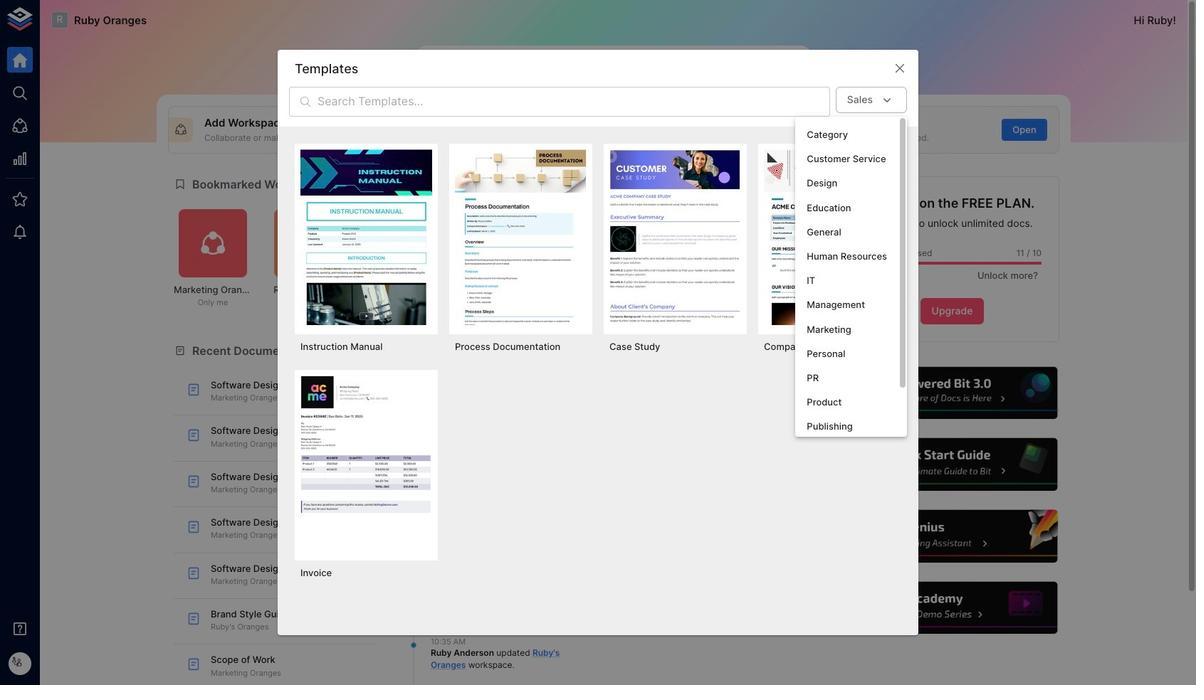 Task type: describe. For each thing, give the bounding box(es) containing it.
Search Templates... text field
[[318, 87, 830, 117]]

2 help image from the top
[[845, 437, 1059, 493]]

case study image
[[609, 150, 741, 325]]

3 help image from the top
[[845, 508, 1059, 565]]

4 help image from the top
[[845, 580, 1059, 637]]

process documentation image
[[455, 150, 587, 325]]



Task type: vqa. For each thing, say whether or not it's contained in the screenshot.
by: on the right
no



Task type: locate. For each thing, give the bounding box(es) containing it.
1 help image from the top
[[845, 365, 1059, 422]]

instruction manual image
[[300, 150, 432, 325]]

dialog
[[278, 50, 918, 636]]

company fact sheet image
[[764, 150, 896, 325]]

help image
[[845, 365, 1059, 422], [845, 437, 1059, 493], [845, 508, 1059, 565], [845, 580, 1059, 637]]

invoice image
[[300, 376, 432, 552]]



